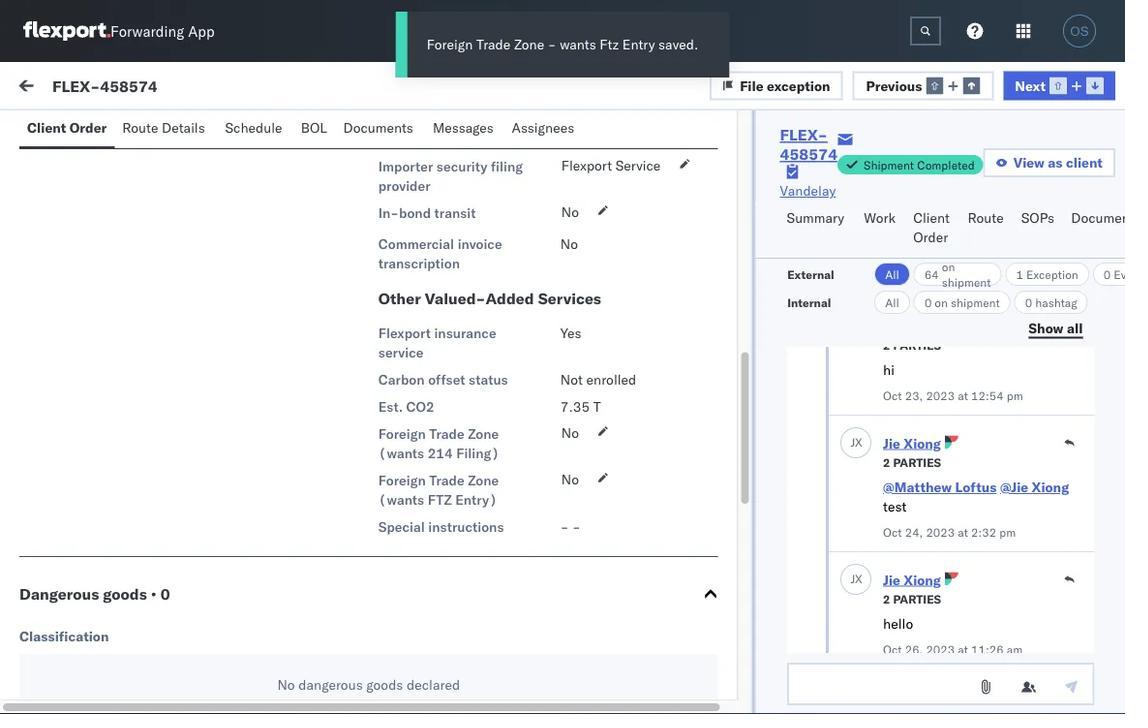 Task type: locate. For each thing, give the bounding box(es) containing it.
2 zhao from the top
[[166, 646, 197, 663]]

client for rightmost client order button
[[914, 209, 950, 226]]

pm right the 12:54
[[1007, 388, 1023, 403]]

pm
[[510, 487, 530, 504], [501, 661, 522, 678]]

trade for ftz
[[429, 472, 465, 489]]

0 vertical spatial oct
[[883, 388, 902, 403]]

am
[[518, 225, 539, 242], [518, 312, 539, 329], [518, 400, 539, 417]]

0 horizontal spatial internal
[[130, 123, 177, 140]]

shipment for 0 on shipment
[[951, 295, 1000, 310]]

(wants inside foreign trade zone (wants 214 filing)
[[379, 445, 424, 462]]

1 vertical spatial vandelay
[[780, 182, 836, 199]]

resize handle column header right @jie xiong 'button'
[[1076, 162, 1100, 714]]

1 vertical spatial jie xiong button
[[883, 571, 941, 588]]

5 dec from the top
[[383, 661, 407, 678]]

foreign
[[427, 36, 473, 53], [379, 425, 426, 442], [379, 472, 426, 489]]

1 jie xiong from the top
[[883, 435, 941, 452]]

zone for wants
[[514, 36, 545, 53]]

trade up 214
[[429, 425, 465, 442]]

work right 'related' on the right of page
[[911, 168, 936, 183]]

commercial
[[379, 235, 455, 252]]

order for rightmost client order button
[[914, 229, 949, 246]]

jason- up the liu
[[94, 646, 137, 663]]

work for my
[[55, 75, 105, 101]]

shipment inside 64 on shipment
[[942, 275, 991, 289]]

@jie xiong button
[[1000, 479, 1069, 496]]

services
[[538, 289, 602, 308]]

vandelay up summary
[[780, 182, 836, 199]]

foreign trade zone (wants ftz entry)
[[379, 472, 499, 508]]

dec for dec 20, 2026, 12:36 am pst
[[383, 225, 407, 242]]

message list
[[225, 123, 309, 140]]

pm right 2:32
[[1000, 525, 1016, 539]]

external down my work
[[31, 123, 82, 140]]

jie xiong button for oct 24, 2023 at 2:32 pm
[[883, 435, 941, 452]]

3 2023 from the top
[[926, 642, 955, 656]]

1 horizontal spatial vandelay
[[780, 182, 836, 199]]

0 vertical spatial 2 parties button
[[883, 336, 941, 353]]

0 vertical spatial j
[[851, 435, 855, 450]]

0 horizontal spatial vandelay
[[561, 131, 621, 148]]

0 left hashtag
[[1025, 295, 1032, 310]]

0 horizontal spatial work
[[55, 75, 105, 101]]

2 x from the top
[[855, 572, 863, 586]]

0 vertical spatial test
[[137, 559, 163, 576]]

route down item/shipment
[[968, 209, 1004, 226]]

1 vertical spatial test
[[137, 646, 163, 663]]

1 vertical spatial work
[[911, 168, 936, 183]]

xiong up @matthew
[[904, 435, 941, 452]]

foreign inside foreign trade zone (wants 214 filing)
[[379, 425, 426, 442]]

t
[[594, 398, 601, 415]]

2 2 parties button from the top
[[883, 453, 941, 470]]

1 20, from the top
[[411, 225, 432, 242]]

2 all from the top
[[885, 295, 899, 310]]

0 vertical spatial zhao
[[166, 559, 197, 576]]

2 jie xiong from the top
[[883, 571, 941, 588]]

1 vertical spatial external
[[787, 267, 834, 281]]

1 vertical spatial route
[[968, 209, 1004, 226]]

(0) inside button
[[181, 123, 206, 140]]

jie up @matthew
[[883, 435, 901, 452]]

0 vertical spatial jie
[[883, 435, 901, 452]]

2 parties up hello
[[883, 592, 941, 606]]

1 vertical spatial client order button
[[906, 201, 961, 258]]

0 vertical spatial j x
[[851, 435, 863, 450]]

sops button
[[1014, 201, 1064, 258]]

2 vertical spatial xiong
[[904, 571, 941, 588]]

3 2 parties button from the top
[[883, 590, 941, 607]]

2 jie xiong button from the top
[[883, 571, 941, 588]]

test
[[883, 498, 907, 515], [58, 592, 82, 609]]

internal
[[130, 123, 177, 140], [787, 295, 831, 310]]

0 vertical spatial pm
[[510, 487, 530, 504]]

1 importer from the top
[[379, 131, 433, 148]]

completed
[[918, 157, 975, 172]]

1 2 parties from the top
[[883, 455, 941, 469]]

message left list
[[225, 123, 282, 140]]

parties inside 2 parties hi oct 23, 2023 at 12:54 pm
[[893, 338, 941, 352]]

oct left '26,'
[[883, 642, 902, 656]]

flex- down exception
[[780, 125, 828, 144]]

zone for 214
[[468, 425, 499, 442]]

None text field
[[911, 16, 942, 46], [787, 663, 1095, 705], [911, 16, 942, 46], [787, 663, 1095, 705]]

test inside @jie xiong test
[[883, 498, 907, 515]]

1 all button from the top
[[874, 263, 910, 286]]

client order
[[27, 119, 107, 136], [914, 209, 950, 246]]

dec down other
[[383, 312, 407, 329]]

flex- 458574 down '26,'
[[867, 661, 958, 678]]

am right 12:33
[[518, 400, 539, 417]]

1 vertical spatial 20,
[[411, 312, 432, 329]]

0 horizontal spatial goods
[[103, 584, 147, 604]]

parties up hi
[[893, 338, 941, 352]]

0 for 0 on shipment
[[925, 295, 932, 310]]

2026, for 12:33
[[435, 400, 473, 417]]

j for oct 26, 2023 at 11:26 am
[[851, 572, 855, 586]]

2 parties for oct 26, 2023 at 11:26 am
[[883, 592, 941, 606]]

vandelay
[[561, 131, 621, 148], [780, 182, 836, 199]]

service
[[379, 344, 424, 361]]

1 vertical spatial jason-test zhao
[[94, 646, 197, 663]]

client order for the topmost client order button
[[27, 119, 107, 136]]

- -
[[561, 104, 581, 121], [561, 518, 581, 535]]

all
[[885, 267, 899, 281], [885, 295, 899, 310]]

documents button
[[336, 110, 425, 148]]

2 dec from the top
[[383, 312, 407, 329]]

import customs agent
[[379, 104, 516, 121]]

x for oct 24, 2023 at 2:32 pm
[[855, 435, 863, 450]]

jie up hello
[[883, 571, 901, 588]]

importer up provider
[[379, 158, 433, 175]]

jie xiong button for oct 26, 2023 at 11:26 am
[[883, 571, 941, 588]]

1 vertical spatial x
[[855, 572, 863, 586]]

1 jie from the top
[[883, 435, 901, 452]]

@matthew
[[883, 479, 952, 496]]

flex- right my
[[52, 76, 100, 95]]

1 at from the top
[[958, 388, 968, 403]]

12:35
[[477, 312, 515, 329]]

1 2 from the top
[[883, 338, 890, 352]]

classification
[[19, 628, 109, 645]]

added
[[486, 289, 535, 308]]

2 vertical spatial 2
[[883, 592, 890, 606]]

1 x from the top
[[855, 435, 863, 450]]

on for 0
[[935, 295, 948, 310]]

order
[[69, 119, 107, 136], [914, 229, 949, 246]]

vandelay for vandelay
[[780, 182, 836, 199]]

pst right 6:39
[[525, 661, 549, 678]]

no for foreign trade zone (wants 214 filing)
[[562, 424, 579, 441]]

zhao
[[166, 559, 197, 576], [166, 646, 197, 663]]

2 parties hi oct 23, 2023 at 12:54 pm
[[883, 338, 1023, 403]]

client for the topmost client order button
[[27, 119, 66, 136]]

1 vertical spatial at
[[958, 525, 968, 539]]

trade inside foreign trade zone (wants ftz entry)
[[429, 472, 465, 489]]

external inside button
[[31, 123, 82, 140]]

oct 24, 2023 at 2:32 pm
[[883, 525, 1016, 539]]

dangerous goods • 0
[[19, 584, 170, 604]]

resize handle column header
[[351, 162, 374, 714], [593, 162, 616, 714], [835, 162, 858, 714], [1076, 162, 1100, 714]]

1 horizontal spatial goods
[[367, 676, 403, 693]]

item/shipment
[[939, 168, 1019, 183]]

1 vertical spatial message
[[225, 123, 282, 140]]

0 vertical spatial - -
[[561, 104, 581, 121]]

all left 64
[[885, 267, 899, 281]]

am
[[1007, 642, 1023, 656]]

1 vertical spatial flexport
[[379, 325, 431, 342]]

jie xiong button up @matthew
[[883, 435, 941, 452]]

4 dec from the top
[[383, 487, 407, 504]]

xiong right @jie
[[1032, 479, 1069, 496]]

service
[[616, 157, 661, 174]]

on down 64
[[935, 295, 948, 310]]

foreign for foreign trade zone (wants ftz entry)
[[379, 472, 426, 489]]

message inside message list button
[[225, 123, 282, 140]]

1 vertical spatial jason-
[[94, 646, 137, 663]]

j
[[851, 435, 855, 450], [851, 572, 855, 586], [66, 648, 70, 660]]

foreign up special
[[379, 472, 426, 489]]

0 horizontal spatial order
[[69, 119, 107, 136]]

1 horizontal spatial (0)
[[181, 123, 206, 140]]

2 vertical spatial am
[[518, 400, 539, 417]]

client order button up 64
[[906, 201, 961, 258]]

jie xiong button
[[883, 435, 941, 452], [883, 571, 941, 588]]

file exception
[[740, 77, 831, 94]]

2 jason-test zhao from the top
[[94, 646, 197, 663]]

external for external
[[787, 267, 834, 281]]

order for the topmost client order button
[[69, 119, 107, 136]]

test down @matthew
[[883, 498, 907, 515]]

0 vertical spatial work
[[55, 75, 105, 101]]

0 vertical spatial pm
[[1007, 388, 1023, 403]]

1 vertical spatial j
[[851, 572, 855, 586]]

am for 12:33
[[518, 400, 539, 417]]

internal inside button
[[130, 123, 177, 140]]

foreign inside foreign trade zone (wants ftz entry)
[[379, 472, 426, 489]]

file exception button
[[710, 71, 843, 100], [710, 71, 843, 100]]

co2
[[407, 398, 435, 415]]

2 parties button for oct 26, 2023 at 11:26 am
[[883, 590, 941, 607]]

pm for 6:39
[[501, 661, 522, 678]]

external (0) button
[[23, 114, 122, 152]]

2 j x from the top
[[851, 572, 863, 586]]

at
[[958, 388, 968, 403], [958, 525, 968, 539], [958, 642, 968, 656]]

1 vertical spatial 2023
[[926, 525, 955, 539]]

0 vertical spatial 2 parties
[[883, 455, 941, 469]]

2 vertical spatial zone
[[468, 472, 499, 489]]

1 horizontal spatial message
[[225, 123, 282, 140]]

0 vertical spatial client order
[[27, 119, 107, 136]]

trade up agent
[[477, 36, 511, 53]]

client
[[1067, 154, 1103, 171]]

0 vertical spatial zone
[[514, 36, 545, 53]]

1 (wants from the top
[[379, 445, 424, 462]]

2 am from the top
[[518, 312, 539, 329]]

1 vertical spatial - -
[[561, 518, 581, 535]]

flex- up hi
[[867, 312, 907, 329]]

pst for dec 8, 2026, 6:39 pm pst
[[525, 661, 549, 678]]

client order button down my work
[[19, 110, 115, 148]]

3 parties from the top
[[893, 592, 941, 606]]

1 vertical spatial 2
[[883, 455, 890, 469]]

1 vertical spatial test
[[58, 592, 82, 609]]

at inside the 'hello oct 26, 2023 at 11:26 am'
[[958, 642, 968, 656]]

ftz
[[428, 491, 452, 508]]

internal for internal
[[787, 295, 831, 310]]

xiong for oct 24, 2023 at 2:32 pm
[[904, 435, 941, 452]]

20, down other
[[411, 312, 432, 329]]

previous button
[[853, 71, 994, 100]]

documents
[[344, 119, 414, 136]]

order inside client order
[[914, 229, 949, 246]]

1 j x from the top
[[851, 435, 863, 450]]

flex- 458574 up hello
[[867, 574, 958, 591]]

0 vertical spatial all button
[[874, 263, 910, 286]]

2 up hi
[[883, 338, 890, 352]]

1 vertical spatial am
[[518, 312, 539, 329]]

oct left "23,"
[[883, 388, 902, 403]]

0 horizontal spatial external
[[31, 123, 82, 140]]

0 vertical spatial message
[[144, 79, 200, 96]]

0 vertical spatial order
[[69, 119, 107, 136]]

pm right 6:47 on the left of the page
[[510, 487, 530, 504]]

jason-test zhao up •
[[94, 559, 197, 576]]

on inside 64 on shipment
[[942, 259, 955, 274]]

pst for dec 20, 2026, 12:35 am pst
[[543, 312, 567, 329]]

oct inside the 'hello oct 26, 2023 at 11:26 am'
[[883, 642, 902, 656]]

pst down services
[[543, 312, 567, 329]]

1 vertical spatial trade
[[429, 425, 465, 442]]

importer for importer security filing provider
[[379, 158, 433, 175]]

1 vertical spatial internal
[[787, 295, 831, 310]]

xiong inside @jie xiong test
[[1032, 479, 1069, 496]]

2023 right "23,"
[[926, 388, 955, 403]]

1 vertical spatial oct
[[883, 525, 902, 539]]

am for 12:36
[[518, 225, 539, 242]]

2026, for 6:47
[[435, 487, 473, 504]]

goods left •
[[103, 584, 147, 604]]

1 horizontal spatial external
[[787, 267, 834, 281]]

2 resize handle column header from the left
[[593, 162, 616, 714]]

zone
[[514, 36, 545, 53], [468, 425, 499, 442], [468, 472, 499, 489]]

0 vertical spatial 2
[[883, 338, 890, 352]]

1 vertical spatial pm
[[501, 661, 522, 678]]

2 - - from the top
[[561, 518, 581, 535]]

route left details
[[122, 119, 158, 136]]

2023 inside the 'hello oct 26, 2023 at 11:26 am'
[[926, 642, 955, 656]]

1 jie xiong button from the top
[[883, 435, 941, 452]]

1 vertical spatial j x
[[851, 572, 863, 586]]

0 vertical spatial test
[[883, 498, 907, 515]]

2 up hello
[[883, 592, 890, 606]]

documen
[[1072, 209, 1126, 226]]

2 jason- from the top
[[94, 646, 137, 663]]

jie for oct 26, 2023 at 11:26 am
[[883, 571, 901, 588]]

importer inside importer security filing provider
[[379, 158, 433, 175]]

at left the 12:54
[[958, 388, 968, 403]]

(wants inside foreign trade zone (wants ftz entry)
[[379, 491, 424, 508]]

2 vertical spatial 2023
[[926, 642, 955, 656]]

foreign for foreign trade zone (wants 214 filing)
[[379, 425, 426, 442]]

trade inside foreign trade zone (wants 214 filing)
[[429, 425, 465, 442]]

2 20, from the top
[[411, 312, 432, 329]]

2 test from the top
[[137, 646, 163, 663]]

client down my
[[27, 119, 66, 136]]

transit
[[435, 204, 476, 221]]

0 vertical spatial client
[[27, 119, 66, 136]]

1 (0) from the left
[[85, 123, 111, 140]]

0 horizontal spatial flexport
[[379, 325, 431, 342]]

importer for importer of record
[[379, 131, 433, 148]]

dec for dec 20, 2026, 12:33 am pst
[[383, 400, 407, 417]]

0 vertical spatial at
[[958, 388, 968, 403]]

(0) for internal (0)
[[181, 123, 206, 140]]

2 jie from the top
[[883, 571, 901, 588]]

oct inside 2 parties hi oct 23, 2023 at 12:54 pm
[[883, 388, 902, 403]]

resize handle column header for time
[[593, 162, 616, 714]]

vandelay for vandelay west
[[561, 131, 621, 148]]

0 horizontal spatial (0)
[[85, 123, 111, 140]]

goods left 8,
[[367, 676, 403, 693]]

dec left 8,
[[383, 661, 407, 678]]

all button left 64
[[874, 263, 910, 286]]

2 2 parties from the top
[[883, 592, 941, 606]]

message button
[[136, 62, 233, 114]]

2 parties button up hello
[[883, 590, 941, 607]]

2 up @matthew
[[883, 455, 890, 469]]

2 vertical spatial at
[[958, 642, 968, 656]]

pst right 12:36
[[543, 225, 567, 242]]

client order up 64
[[914, 209, 950, 246]]

2 all button from the top
[[874, 291, 910, 314]]

1 vertical spatial jie xiong
[[883, 571, 941, 588]]

(wants up special
[[379, 491, 424, 508]]

20,
[[411, 225, 432, 242], [411, 312, 432, 329], [411, 400, 432, 417]]

flexport down vandelay west
[[562, 157, 612, 174]]

2026, right 8,
[[427, 661, 465, 678]]

z
[[70, 648, 75, 660]]

1
[[1016, 267, 1023, 281]]

jason-
[[94, 559, 137, 576], [94, 646, 137, 663]]

0 vertical spatial 20,
[[411, 225, 432, 242]]

1 vertical spatial client order
[[914, 209, 950, 246]]

forwarding app link
[[23, 21, 215, 41]]

0 vertical spatial shipment
[[942, 275, 991, 289]]

app
[[188, 22, 215, 40]]

2 parties button up hi
[[883, 336, 941, 353]]

at left 11:26
[[958, 642, 968, 656]]

dec down in-
[[383, 225, 407, 242]]

(0) inside button
[[85, 123, 111, 140]]

message up route details
[[144, 79, 200, 96]]

3 20, from the top
[[411, 400, 432, 417]]

jie xiong button up hello
[[883, 571, 941, 588]]

1 dec from the top
[[383, 225, 407, 242]]

0 left ev
[[1104, 267, 1111, 281]]

flex- 458574 for dec 20, 2026, 12:33 am pst
[[867, 400, 958, 417]]

flex- 458574 down hi
[[867, 400, 958, 417]]

jie xiong for oct 26, 2023 at 11:26 am
[[883, 571, 941, 588]]

work button
[[857, 201, 906, 258]]

shipment down 64 on shipment
[[951, 295, 1000, 310]]

oct left 24,
[[883, 525, 902, 539]]

resize handle column header for related work item/shipment
[[1076, 162, 1100, 714]]

flexport for importer security filing provider
[[562, 157, 612, 174]]

importer down import
[[379, 131, 433, 148]]

2 inside 2 parties hi oct 23, 2023 at 12:54 pm
[[883, 338, 890, 352]]

flex- down '26,'
[[867, 661, 907, 678]]

0 vertical spatial jason-
[[94, 559, 137, 576]]

1 am from the top
[[518, 225, 539, 242]]

1 vertical spatial 2 parties
[[883, 592, 941, 606]]

458574 down 0 on shipment
[[907, 312, 958, 329]]

0 vertical spatial external
[[31, 123, 82, 140]]

0 vertical spatial trade
[[477, 36, 511, 53]]

flexport up service
[[379, 325, 431, 342]]

3 am from the top
[[518, 400, 539, 417]]

1 horizontal spatial client
[[914, 209, 950, 226]]

am right 12:36
[[518, 225, 539, 242]]

20, down in-bond transit
[[411, 225, 432, 242]]

trade up 'ftz'
[[429, 472, 465, 489]]

3 oct from the top
[[883, 642, 902, 656]]

foreign for foreign trade zone - wants ftz entry saved.
[[427, 36, 473, 53]]

x for oct 26, 2023 at 11:26 am
[[855, 572, 863, 586]]

file
[[740, 77, 764, 94]]

xiong down 24,
[[904, 571, 941, 588]]

test down •
[[137, 646, 163, 663]]

0 vertical spatial jie xiong
[[883, 435, 941, 452]]

2 parties up @matthew
[[883, 455, 941, 469]]

3 at from the top
[[958, 642, 968, 656]]

pm inside 2 parties hi oct 23, 2023 at 12:54 pm
[[1007, 388, 1023, 403]]

dec left 17,
[[383, 487, 407, 504]]

1 vertical spatial parties
[[893, 455, 941, 469]]

1 horizontal spatial client order button
[[906, 201, 961, 258]]

message for message
[[144, 79, 200, 96]]

1 vertical spatial importer
[[379, 158, 433, 175]]

zone inside foreign trade zone (wants ftz entry)
[[468, 472, 499, 489]]

2 (0) from the left
[[181, 123, 206, 140]]

resize handle column header right 7.35
[[593, 162, 616, 714]]

view as client button
[[984, 148, 1116, 177]]

flexport for other valued-added services
[[379, 325, 431, 342]]

3 dec from the top
[[383, 400, 407, 417]]

pst
[[543, 225, 567, 242], [543, 312, 567, 329], [543, 400, 567, 417], [534, 487, 557, 504], [525, 661, 549, 678]]

zone left the 'wants' on the top
[[514, 36, 545, 53]]

0 vertical spatial 2023
[[926, 388, 955, 403]]

parties up hello
[[893, 592, 941, 606]]

2026, for 12:35
[[435, 312, 473, 329]]

j x
[[851, 435, 863, 450], [851, 572, 863, 586]]

0 vertical spatial x
[[855, 435, 863, 450]]

0 vertical spatial flexport
[[562, 157, 612, 174]]

dec
[[383, 225, 407, 242], [383, 312, 407, 329], [383, 400, 407, 417], [383, 487, 407, 504], [383, 661, 407, 678]]

3 resize handle column header from the left
[[835, 162, 858, 714]]

2 (wants from the top
[[379, 491, 424, 508]]

message inside message button
[[144, 79, 200, 96]]

3 2 from the top
[[883, 592, 890, 606]]

0 vertical spatial jie xiong button
[[883, 435, 941, 452]]

resize handle column header for category
[[835, 162, 858, 714]]

1 vertical spatial xiong
[[1032, 479, 1069, 496]]

1 parties from the top
[[893, 338, 941, 352]]

1 vertical spatial client
[[914, 209, 950, 226]]

jason- up dangerous goods • 0
[[94, 559, 137, 576]]

message list button
[[217, 114, 317, 152]]

wants
[[560, 36, 597, 53]]

12:33
[[477, 400, 515, 417]]

2 importer from the top
[[379, 158, 433, 175]]

1 jason-test zhao from the top
[[94, 559, 197, 576]]

flex- 458574 down 64
[[867, 312, 958, 329]]

2 vertical spatial 20,
[[411, 400, 432, 417]]

0 vertical spatial foreign
[[427, 36, 473, 53]]

0 horizontal spatial client order button
[[19, 110, 115, 148]]

flex- 458574 for dec 8, 2026, 6:39 pm pst
[[867, 661, 958, 678]]

status
[[469, 371, 508, 388]]

resize handle column header left "23,"
[[835, 162, 858, 714]]

dec for dec 8, 2026, 6:39 pm pst
[[383, 661, 407, 678]]

dec 20, 2026, 12:33 am pst
[[383, 400, 567, 417]]

declared
[[407, 676, 460, 693]]

zone up "entry)"
[[468, 472, 499, 489]]

0 vertical spatial on
[[942, 259, 955, 274]]

flex- 458574 up vandelay link
[[780, 125, 838, 164]]

1 oct from the top
[[883, 388, 902, 403]]

flexport inside flexport insurance service
[[379, 325, 431, 342]]

1 jason- from the top
[[94, 559, 137, 576]]

of
[[437, 131, 449, 148]]

4 resize handle column header from the left
[[1076, 162, 1100, 714]]

1 all from the top
[[885, 267, 899, 281]]

@matthew loftus button
[[883, 479, 997, 496]]

at left 2:32
[[958, 525, 968, 539]]

1 vertical spatial all
[[885, 295, 899, 310]]

2023 right 24,
[[926, 525, 955, 539]]

route for route
[[968, 209, 1004, 226]]

20, for dec 20, 2026, 12:36 am pst
[[411, 225, 432, 242]]

0 vertical spatial importer
[[379, 131, 433, 148]]

hashtag
[[1036, 295, 1078, 310]]

client order for rightmost client order button
[[914, 209, 950, 246]]

os button
[[1058, 9, 1103, 53]]

xiong
[[904, 435, 941, 452], [1032, 479, 1069, 496], [904, 571, 941, 588]]

jie xiong
[[883, 435, 941, 452], [883, 571, 941, 588]]

pm
[[1007, 388, 1023, 403], [1000, 525, 1016, 539]]

1 horizontal spatial client order
[[914, 209, 950, 246]]

dec 20, 2026, 12:35 am pst
[[383, 312, 567, 329]]

zone for ftz
[[468, 472, 499, 489]]

jie xiong up @matthew
[[883, 435, 941, 452]]

1 vertical spatial foreign
[[379, 425, 426, 442]]

2 vertical spatial trade
[[429, 472, 465, 489]]

0 horizontal spatial route
[[122, 119, 158, 136]]

all button up hi
[[874, 291, 910, 314]]

2:32
[[971, 525, 997, 539]]

flex- 458574
[[780, 125, 838, 164], [867, 225, 958, 242], [867, 312, 958, 329], [867, 400, 958, 417], [867, 487, 958, 504], [867, 574, 958, 591], [867, 661, 958, 678]]

2 parties from the top
[[893, 455, 941, 469]]

1 horizontal spatial flexport
[[562, 157, 612, 174]]

1 2023 from the top
[[926, 388, 955, 403]]

zone inside foreign trade zone (wants 214 filing)
[[468, 425, 499, 442]]

flex- 458574 up 64
[[867, 225, 958, 242]]

0 vertical spatial jason-test zhao
[[94, 559, 197, 576]]

0
[[1104, 267, 1111, 281], [925, 295, 932, 310], [1025, 295, 1032, 310], [161, 584, 170, 604]]

loftus
[[955, 479, 997, 496]]

on
[[942, 259, 955, 274], [935, 295, 948, 310]]

1 2 parties button from the top
[[883, 336, 941, 353]]

2 2 from the top
[[883, 455, 890, 469]]

2 vertical spatial 2 parties button
[[883, 590, 941, 607]]



Task type: vqa. For each thing, say whether or not it's contained in the screenshot.
the 6:00
no



Task type: describe. For each thing, give the bounding box(es) containing it.
2023 inside 2 parties hi oct 23, 2023 at 12:54 pm
[[926, 388, 955, 403]]

pst for dec 20, 2026, 12:33 am pst
[[543, 400, 567, 417]]

in-bond transit
[[379, 204, 476, 221]]

est.
[[379, 398, 403, 415]]

bond
[[399, 204, 431, 221]]

flex- 458574 for dec 17, 2026, 6:47 pm pst
[[867, 487, 958, 504]]

458574 down oct 24, 2023 at 2:32 pm
[[907, 574, 958, 591]]

flexport insurance service
[[379, 325, 497, 361]]

flex- down 'related' on the right of page
[[867, 225, 907, 242]]

no for foreign trade zone (wants ftz entry)
[[562, 471, 579, 488]]

sops
[[1022, 209, 1055, 226]]

2026, for 12:36
[[435, 225, 473, 242]]

@jie
[[1000, 479, 1029, 496]]

all
[[1067, 319, 1083, 336]]

1 - - from the top
[[561, 104, 581, 121]]

0 for 0 ev
[[1104, 267, 1111, 281]]

2 at from the top
[[958, 525, 968, 539]]

6:39
[[468, 661, 498, 678]]

flex- 458574 for dec 20, 2026, 12:35 am pst
[[867, 312, 958, 329]]

offset
[[428, 371, 466, 388]]

in-
[[379, 204, 399, 221]]

special instructions
[[379, 518, 504, 535]]

26,
[[905, 642, 923, 656]]

bol button
[[293, 110, 336, 148]]

17,
[[411, 487, 432, 504]]

flexport. image
[[23, 21, 110, 41]]

no dangerous goods declared
[[278, 676, 460, 693]]

458574 up oct 24, 2023 at 2:32 pm
[[907, 487, 958, 504]]

hello oct 26, 2023 at 11:26 am
[[883, 615, 1023, 656]]

jie for oct 24, 2023 at 2:32 pm
[[883, 435, 901, 452]]

route details button
[[115, 110, 217, 148]]

pm for 6:47
[[510, 487, 530, 504]]

provider
[[379, 177, 431, 194]]

1 vertical spatial pm
[[1000, 525, 1016, 539]]

20, for dec 20, 2026, 12:33 am pst
[[411, 400, 432, 417]]

1 zhao from the top
[[166, 559, 197, 576]]

2026, for 6:39
[[427, 661, 465, 678]]

1 resize handle column header from the left
[[351, 162, 374, 714]]

1 exception
[[1016, 267, 1079, 281]]

trade for wants
[[477, 36, 511, 53]]

all for 0
[[885, 295, 899, 310]]

shipment completed
[[864, 157, 975, 172]]

trade for 214
[[429, 425, 465, 442]]

dangerous
[[299, 676, 363, 693]]

vandelay link
[[780, 181, 836, 201]]

12:36
[[477, 225, 515, 242]]

as
[[1049, 154, 1063, 171]]

instructions
[[429, 518, 504, 535]]

0 vertical spatial goods
[[103, 584, 147, 604]]

458574 up 64
[[907, 225, 958, 242]]

show all
[[1029, 319, 1083, 336]]

importer of record
[[379, 131, 494, 148]]

0 ev
[[1104, 267, 1126, 281]]

enrolled
[[587, 371, 637, 388]]

0 horizontal spatial test
[[58, 592, 82, 609]]

all for 64
[[885, 267, 899, 281]]

foreign trade zone - wants ftz entry saved.
[[427, 36, 699, 53]]

2 oct from the top
[[883, 525, 902, 539]]

1 vertical spatial goods
[[367, 676, 403, 693]]

0 for 0 hashtag
[[1025, 295, 1032, 310]]

2 parties for oct 24, 2023 at 2:32 pm
[[883, 455, 941, 469]]

all button for 0
[[874, 291, 910, 314]]

0 right •
[[161, 584, 170, 604]]

2 for oct 26, 2023 at 11:26 am
[[883, 592, 890, 606]]

j for oct 24, 2023 at 2:32 pm
[[851, 435, 855, 450]]

not enrolled
[[561, 371, 637, 388]]

pst for dec 17, 2026, 6:47 pm pst
[[534, 487, 557, 504]]

458574 up route details
[[100, 76, 158, 95]]

am for 12:35
[[518, 312, 539, 329]]

at inside 2 parties hi oct 23, 2023 at 12:54 pm
[[958, 388, 968, 403]]

filing)
[[457, 445, 500, 462]]

6:47
[[477, 487, 506, 504]]

12:54
[[971, 388, 1004, 403]]

parties for oct 24, 2023 at 2:32 pm
[[893, 455, 941, 469]]

(wants for foreign trade zone (wants ftz entry)
[[379, 491, 424, 508]]

flex- down hi
[[867, 400, 907, 417]]

carbon offset status
[[379, 371, 508, 388]]

entry)
[[456, 491, 498, 508]]

64
[[925, 267, 939, 281]]

7.35 t
[[561, 398, 601, 415]]

all button for 64
[[874, 263, 910, 286]]

related
[[868, 168, 908, 183]]

flex- inside flex- 458574
[[780, 125, 828, 144]]

entry
[[623, 36, 655, 53]]

show all button
[[1017, 314, 1095, 343]]

invoice
[[458, 235, 503, 252]]

parties for oct 26, 2023 at 11:26 am
[[893, 592, 941, 606]]

flex- up 24,
[[867, 487, 907, 504]]

8,
[[411, 661, 423, 678]]

7.35
[[561, 398, 590, 415]]

internal for internal (0)
[[130, 123, 177, 140]]

@ tao liu
[[58, 679, 120, 696]]

23,
[[905, 388, 923, 403]]

show
[[1029, 319, 1064, 336]]

j z
[[66, 648, 75, 660]]

458574 left the 12:54
[[907, 400, 958, 417]]

(wants for foreign trade zone (wants 214 filing)
[[379, 445, 424, 462]]

vandelay west
[[561, 131, 656, 148]]

1 test from the top
[[137, 559, 163, 576]]

schedule
[[225, 119, 283, 136]]

route for route details
[[122, 119, 158, 136]]

forwarding
[[110, 22, 184, 40]]

my
[[19, 75, 50, 101]]

xiong for oct 26, 2023 at 11:26 am
[[904, 571, 941, 588]]

shipment for 64 on shipment
[[942, 275, 991, 289]]

458574 down '26,'
[[907, 661, 958, 678]]

schedule button
[[217, 110, 293, 148]]

exception
[[767, 77, 831, 94]]

dec for dec 17, 2026, 6:47 pm pst
[[383, 487, 407, 504]]

0 hashtag
[[1025, 295, 1078, 310]]

internal (0)
[[130, 123, 206, 140]]

458574 up vandelay link
[[780, 144, 838, 164]]

2 2023 from the top
[[926, 525, 955, 539]]

jie xiong for oct 24, 2023 at 2:32 pm
[[883, 435, 941, 452]]

previous
[[867, 77, 923, 94]]

security
[[437, 158, 488, 175]]

pst for dec 20, 2026, 12:36 am pst
[[543, 225, 567, 242]]

commercial invoice transcription
[[379, 235, 503, 272]]

message for message list
[[225, 123, 282, 140]]

assignees
[[512, 119, 575, 136]]

category
[[626, 168, 673, 183]]

view as client
[[1014, 154, 1103, 171]]

my work
[[19, 75, 105, 101]]

2 for oct 24, 2023 at 2:32 pm
[[883, 455, 890, 469]]

j x for oct 24, 2023 at 2:32 pm
[[851, 435, 863, 450]]

exception
[[1027, 267, 1079, 281]]

dec for dec 20, 2026, 12:35 am pst
[[383, 312, 407, 329]]

0 on shipment
[[925, 295, 1000, 310]]

work for related
[[911, 168, 936, 183]]

on for 64
[[942, 259, 955, 274]]

@
[[58, 679, 69, 696]]

view
[[1014, 154, 1045, 171]]

•
[[151, 584, 157, 604]]

next
[[1016, 77, 1046, 94]]

time
[[384, 168, 410, 183]]

0 vertical spatial client order button
[[19, 110, 115, 148]]

documen button
[[1064, 201, 1126, 258]]

flex- up hello
[[867, 574, 907, 591]]

internal (0) button
[[122, 114, 217, 152]]

20, for dec 20, 2026, 12:35 am pst
[[411, 312, 432, 329]]

2 parties button for oct 24, 2023 at 2:32 pm
[[883, 453, 941, 470]]

(0) for external (0)
[[85, 123, 111, 140]]

external for external (0)
[[31, 123, 82, 140]]

summary
[[787, 209, 845, 226]]

flex- 458574 for dec 20, 2026, 12:36 am pst
[[867, 225, 958, 242]]

214
[[428, 445, 453, 462]]

2 vertical spatial j
[[66, 648, 70, 660]]

ev
[[1114, 267, 1126, 281]]

no for in-bond transit
[[562, 203, 579, 220]]

transcription
[[379, 255, 460, 272]]

j x for oct 26, 2023 at 11:26 am
[[851, 572, 863, 586]]



